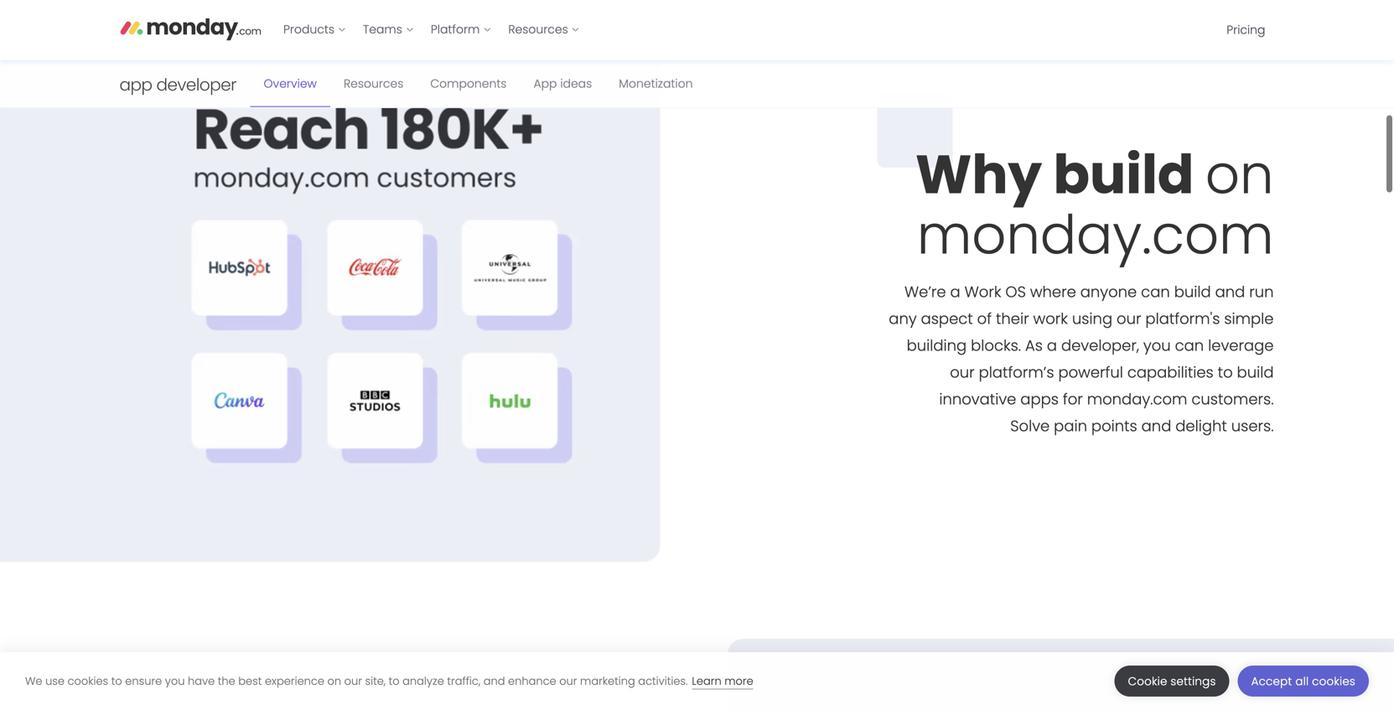 Task type: describe. For each thing, give the bounding box(es) containing it.
developer,
[[1062, 335, 1140, 357]]

we're a work os where anyone can build and run any aspect of their work using our platform's simple building blocks. as a developer, you can leverage our platform's powerful capabilities to build innovative apps for monday.com customers. solve pain points and delight users.
[[889, 282, 1275, 437]]

dialog containing cookie settings
[[0, 653, 1395, 710]]

our left site,
[[344, 674, 362, 689]]

using
[[1073, 308, 1113, 330]]

1 vertical spatial and
[[1142, 416, 1172, 437]]

you inside the we're a work os where anyone can build and run any aspect of their work using our platform's simple building blocks. as a developer, you can leverage our platform's powerful capabilities to build innovative apps for monday.com customers. solve pain points and delight users.
[[1144, 335, 1172, 357]]

capabilities
[[1128, 362, 1214, 383]]

analyze
[[403, 674, 444, 689]]

we
[[25, 674, 42, 689]]

ensure
[[125, 674, 162, 689]]

0 horizontal spatial on
[[328, 674, 341, 689]]

monday.com inside the we're a work os where anyone can build and run any aspect of their work using our platform's simple building blocks. as a developer, you can leverage our platform's powerful capabilities to build innovative apps for monday.com customers. solve pain points and delight users.
[[1088, 389, 1188, 410]]

points
[[1092, 416, 1138, 437]]

more
[[725, 674, 754, 689]]

0 vertical spatial monday.com
[[918, 198, 1275, 273]]

our down anyone
[[1117, 308, 1142, 330]]

as
[[1026, 335, 1043, 357]]

1 vertical spatial can
[[1176, 335, 1205, 357]]

1 horizontal spatial to
[[389, 674, 400, 689]]

cookie settings button
[[1115, 666, 1230, 697]]

work
[[1034, 308, 1069, 330]]

0 horizontal spatial to
[[111, 674, 122, 689]]

main element
[[275, 0, 1275, 60]]

1 vertical spatial resources link
[[330, 61, 417, 107]]

site,
[[365, 674, 386, 689]]

products link
[[275, 17, 355, 43]]

leverage
[[1209, 335, 1275, 357]]

any
[[889, 308, 917, 330]]

0 horizontal spatial resources
[[344, 76, 404, 92]]

marketing
[[580, 674, 636, 689]]

ideas
[[561, 76, 592, 92]]

apps
[[1021, 389, 1059, 410]]

use
[[45, 674, 65, 689]]

platform's
[[1146, 308, 1221, 330]]

their
[[997, 308, 1030, 330]]

anyone
[[1081, 282, 1138, 303]]

platform's
[[979, 362, 1055, 383]]

learn more link
[[692, 674, 754, 690]]

monday.com for apps developers image
[[120, 61, 237, 108]]

learn
[[692, 674, 722, 689]]

0 vertical spatial and
[[1216, 282, 1246, 303]]

accept all cookies
[[1252, 674, 1356, 690]]

settings
[[1171, 674, 1217, 690]]

cookies for use
[[68, 674, 108, 689]]

powerful
[[1059, 362, 1124, 383]]

our up the "innovative"
[[951, 362, 975, 383]]

best
[[238, 674, 262, 689]]

monday.com logo image
[[120, 11, 262, 46]]

products
[[284, 22, 335, 38]]

pricing link
[[1219, 17, 1275, 44]]

cookie settings
[[1129, 674, 1217, 690]]

work
[[965, 282, 1002, 303]]

users.
[[1232, 416, 1275, 437]]

overview
[[264, 76, 317, 92]]

solve
[[1011, 416, 1050, 437]]

to inside the we're a work os where anyone can build and run any aspect of their work using our platform's simple building blocks. as a developer, you can leverage our platform's powerful capabilities to build innovative apps for monday.com customers. solve pain points and delight users.
[[1219, 362, 1234, 383]]

aspect
[[922, 308, 974, 330]]

innovative
[[940, 389, 1017, 410]]

0 horizontal spatial a
[[951, 282, 961, 303]]



Task type: vqa. For each thing, say whether or not it's contained in the screenshot.
the rightmost out
no



Task type: locate. For each thing, give the bounding box(es) containing it.
and
[[1216, 282, 1246, 303], [1142, 416, 1172, 437], [484, 674, 505, 689]]

0 vertical spatial resources
[[509, 22, 569, 38]]

0 vertical spatial you
[[1144, 335, 1172, 357]]

resources link up app
[[500, 17, 589, 43]]

1 horizontal spatial and
[[1142, 416, 1172, 437]]

1 horizontal spatial on
[[1206, 137, 1275, 212]]

platform
[[431, 22, 480, 38]]

pain
[[1055, 416, 1088, 437]]

2 vertical spatial and
[[484, 674, 505, 689]]

1 vertical spatial a
[[1048, 335, 1058, 357]]

os
[[1006, 282, 1027, 303]]

monetization
[[619, 76, 693, 92]]

resources inside list
[[509, 22, 569, 38]]

resources
[[509, 22, 569, 38], [344, 76, 404, 92]]

cookie
[[1129, 674, 1168, 690]]

0 horizontal spatial cookies
[[68, 674, 108, 689]]

teams link
[[355, 17, 423, 43]]

and right traffic, at the left of page
[[484, 674, 505, 689]]

1 horizontal spatial a
[[1048, 335, 1058, 357]]

1 horizontal spatial you
[[1144, 335, 1172, 357]]

2 vertical spatial build
[[1238, 362, 1275, 383]]

0 vertical spatial can
[[1142, 282, 1171, 303]]

a
[[951, 282, 961, 303], [1048, 335, 1058, 357]]

to
[[1219, 362, 1234, 383], [111, 674, 122, 689], [389, 674, 400, 689]]

a right the as
[[1048, 335, 1058, 357]]

customers.
[[1192, 389, 1275, 410]]

app
[[534, 76, 557, 92]]

list containing products
[[275, 0, 589, 60]]

1 vertical spatial you
[[165, 674, 185, 689]]

to left the ensure
[[111, 674, 122, 689]]

to right site,
[[389, 674, 400, 689]]

where
[[1031, 282, 1077, 303]]

1 vertical spatial build
[[1175, 282, 1212, 303]]

resources down teams
[[344, 76, 404, 92]]

our right enhance
[[560, 674, 578, 689]]

you up capabilities
[[1144, 335, 1172, 357]]

on
[[1206, 137, 1275, 212], [328, 674, 341, 689]]

simple
[[1225, 308, 1275, 330]]

traffic,
[[447, 674, 481, 689]]

of
[[978, 308, 992, 330]]

run
[[1250, 282, 1275, 303]]

blocks.
[[971, 335, 1022, 357]]

monday.com
[[918, 198, 1275, 273], [1088, 389, 1188, 410]]

2 cookies from the left
[[1313, 674, 1356, 690]]

0 vertical spatial resources link
[[500, 17, 589, 43]]

dialog
[[0, 653, 1395, 710]]

1 vertical spatial resources
[[344, 76, 404, 92]]

enhance
[[508, 674, 557, 689]]

activities.
[[639, 674, 688, 689]]

1 vertical spatial on
[[328, 674, 341, 689]]

cookies
[[68, 674, 108, 689], [1313, 674, 1356, 690]]

delight
[[1176, 416, 1228, 437]]

our
[[1117, 308, 1142, 330], [951, 362, 975, 383], [344, 674, 362, 689], [560, 674, 578, 689]]

resources up app
[[509, 22, 569, 38]]

we use cookies to ensure you have the best experience on our site, to analyze traffic, and enhance our marketing activities. learn more
[[25, 674, 754, 689]]

to up customers.
[[1219, 362, 1234, 383]]

for
[[1064, 389, 1084, 410]]

monetization link
[[606, 61, 707, 107]]

resources link
[[500, 17, 589, 43], [330, 61, 417, 107]]

you
[[1144, 335, 1172, 357], [165, 674, 185, 689]]

0 vertical spatial build
[[1054, 137, 1195, 212]]

0 vertical spatial a
[[951, 282, 961, 303]]

list inside the main element
[[275, 0, 589, 60]]

cookies for all
[[1313, 674, 1356, 690]]

0 horizontal spatial can
[[1142, 282, 1171, 303]]

0 horizontal spatial you
[[165, 674, 185, 689]]

list
[[275, 0, 589, 60]]

and left run
[[1216, 282, 1246, 303]]

app ideas link
[[520, 61, 606, 107]]

1 vertical spatial monday.com
[[1088, 389, 1188, 410]]

why
[[916, 137, 1043, 212]]

monday.com up anyone
[[918, 198, 1275, 273]]

have
[[188, 674, 215, 689]]

1 horizontal spatial cookies
[[1313, 674, 1356, 690]]

can up platform's at the top right of page
[[1142, 282, 1171, 303]]

1 horizontal spatial can
[[1176, 335, 1205, 357]]

accept
[[1252, 674, 1293, 690]]

and right points
[[1142, 416, 1172, 437]]

overview link
[[250, 61, 330, 107]]

components
[[431, 76, 507, 92]]

can down platform's at the top right of page
[[1176, 335, 1205, 357]]

2 horizontal spatial to
[[1219, 362, 1234, 383]]

why build
[[916, 137, 1206, 212]]

pricing
[[1227, 22, 1266, 38]]

a left 'work'
[[951, 282, 961, 303]]

2 horizontal spatial and
[[1216, 282, 1246, 303]]

app ideas
[[534, 76, 592, 92]]

experience
[[265, 674, 325, 689]]

1 cookies from the left
[[68, 674, 108, 689]]

cookies right use
[[68, 674, 108, 689]]

accept all cookies button
[[1239, 666, 1370, 697]]

0 horizontal spatial and
[[484, 674, 505, 689]]

monday.com up points
[[1088, 389, 1188, 410]]

0 horizontal spatial resources link
[[330, 61, 417, 107]]

platform link
[[423, 17, 500, 43]]

1 horizontal spatial resources
[[509, 22, 569, 38]]

1 horizontal spatial resources link
[[500, 17, 589, 43]]

you left have
[[165, 674, 185, 689]]

resources link down teams
[[330, 61, 417, 107]]

0 vertical spatial on
[[1206, 137, 1275, 212]]

teams
[[363, 22, 403, 38]]

the
[[218, 674, 235, 689]]

build
[[1054, 137, 1195, 212], [1175, 282, 1212, 303], [1238, 362, 1275, 383]]

components link
[[417, 61, 520, 107]]

we're
[[905, 282, 947, 303]]

cookies right all
[[1313, 674, 1356, 690]]

and inside dialog
[[484, 674, 505, 689]]

building
[[907, 335, 967, 357]]

all
[[1296, 674, 1310, 690]]

can
[[1142, 282, 1171, 303], [1176, 335, 1205, 357]]

cookies inside button
[[1313, 674, 1356, 690]]



